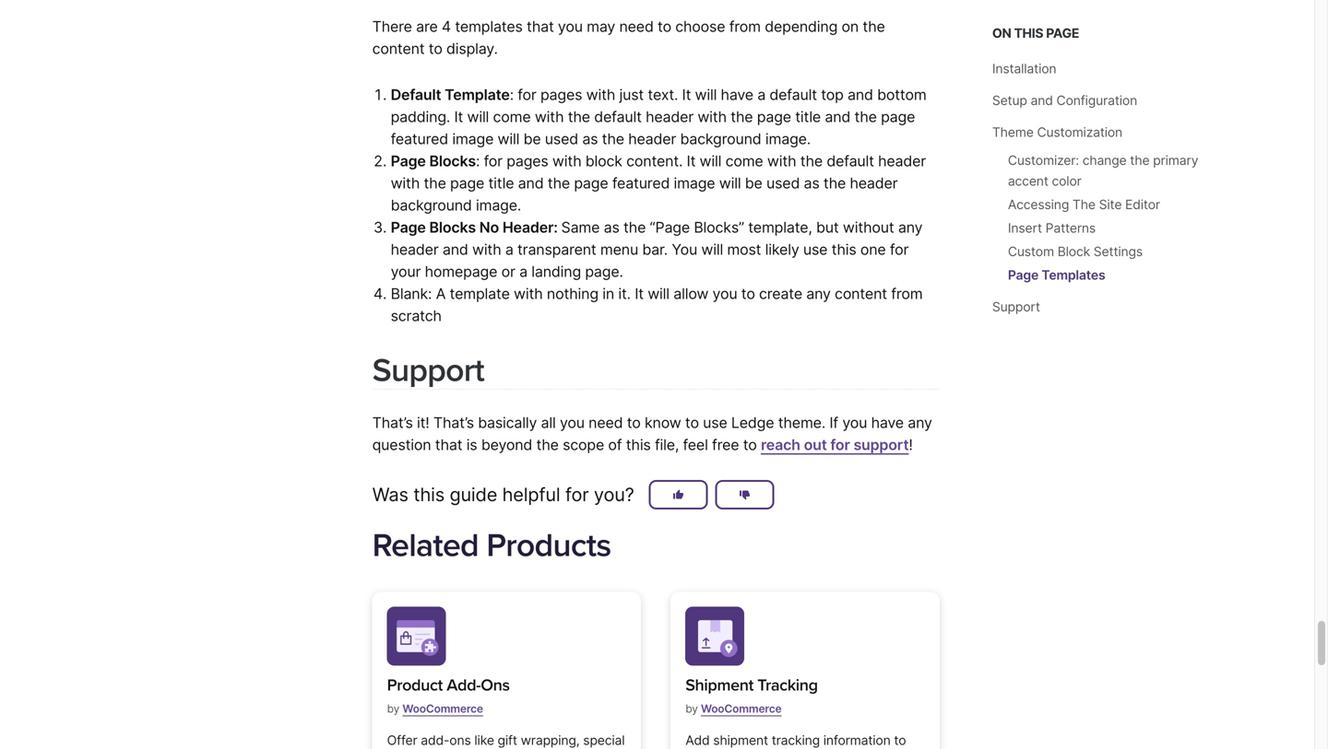Task type: locate. For each thing, give the bounding box(es) containing it.
a up or
[[505, 241, 513, 259]]

1 vertical spatial image
[[674, 174, 715, 192]]

and right top at the top right of the page
[[848, 86, 873, 104]]

and up header:
[[518, 174, 544, 192]]

: inside : for pages with just text. it will have a default top and bottom padding. it will come with the default header with the page title and the page featured image will be used as the header background image.
[[510, 86, 514, 104]]

1 vertical spatial support
[[372, 352, 484, 391]]

1 vertical spatial use
[[703, 414, 727, 432]]

blocks left no
[[429, 219, 476, 237]]

woocommerce link
[[402, 695, 483, 723], [701, 695, 782, 723]]

2 horizontal spatial a
[[757, 86, 766, 104]]

0 horizontal spatial that's
[[372, 414, 413, 432]]

it down the 'default template'
[[454, 108, 463, 126]]

0 horizontal spatial that
[[435, 436, 462, 454]]

the inside 'customizer: change the primary accent color accessing the site editor insert patterns custom block settings page templates'
[[1130, 153, 1150, 168]]

0 horizontal spatial support
[[372, 352, 484, 391]]

: down template
[[476, 152, 480, 170]]

1 vertical spatial need
[[589, 414, 623, 432]]

you right if
[[842, 414, 867, 432]]

question
[[372, 436, 431, 454]]

2 horizontal spatial as
[[804, 174, 820, 192]]

1 vertical spatial used
[[766, 174, 800, 192]]

0 vertical spatial any
[[898, 219, 923, 237]]

1 vertical spatial pages
[[507, 152, 548, 170]]

page for same as the "page blocks" template, but without any header and with a transparent menu bar. you will most likely use this one for your homepage or a landing page.
[[391, 219, 426, 237]]

2 vertical spatial default
[[827, 152, 874, 170]]

that left is
[[435, 436, 462, 454]]

for right template
[[518, 86, 536, 104]]

image. inside : for pages with just text. it will have a default top and bottom padding. it will come with the default header with the page title and the page featured image will be used as the header background image.
[[765, 130, 811, 148]]

1 horizontal spatial a
[[519, 263, 528, 281]]

1 vertical spatial come
[[725, 152, 763, 170]]

products
[[486, 527, 611, 566]]

woocommerce link up add-
[[402, 695, 483, 723]]

featured inside : for pages with block content. it will come with the default header with the page title and the page featured image will be used as the header background image.
[[612, 174, 670, 192]]

0 horizontal spatial content
[[372, 40, 425, 58]]

configuration
[[1057, 93, 1137, 108]]

and down top at the top right of the page
[[825, 108, 851, 126]]

1 horizontal spatial come
[[725, 152, 763, 170]]

and inside same as the "page blocks" template, but without any header and with a transparent menu bar. you will most likely use this one for your homepage or a landing page.
[[443, 241, 468, 259]]

any right 'create'
[[806, 285, 831, 303]]

0 vertical spatial background
[[680, 130, 761, 148]]

information
[[823, 733, 891, 749]]

blank:
[[391, 285, 432, 303]]

by up add on the right bottom
[[686, 703, 698, 716]]

it right "text."
[[682, 86, 691, 104]]

0 horizontal spatial featured
[[391, 130, 448, 148]]

0 horizontal spatial background
[[391, 196, 472, 214]]

0 vertical spatial from
[[729, 18, 761, 36]]

use up "free"
[[703, 414, 727, 432]]

you inside blank: a template with nothing in it. it will allow you to create any content from scratch
[[713, 285, 737, 303]]

0 vertical spatial image
[[452, 130, 494, 148]]

1 horizontal spatial content
[[835, 285, 887, 303]]

will
[[695, 86, 717, 104], [467, 108, 489, 126], [498, 130, 520, 148], [700, 152, 722, 170], [719, 174, 741, 192], [701, 241, 723, 259], [648, 285, 670, 303]]

1 vertical spatial support link
[[372, 352, 484, 391]]

woocommerce inside shipment tracking by woocommerce
[[701, 703, 782, 716]]

header up your
[[391, 241, 439, 259]]

page blocks
[[391, 152, 476, 170]]

1 vertical spatial as
[[804, 174, 820, 192]]

0 horizontal spatial title
[[488, 174, 514, 192]]

there
[[372, 18, 412, 36]]

blocks
[[429, 152, 476, 170], [429, 219, 476, 237]]

0 vertical spatial title
[[795, 108, 821, 126]]

that's up the question at the left of page
[[372, 414, 413, 432]]

most
[[727, 241, 761, 259]]

this right of
[[626, 436, 651, 454]]

title down the depending
[[795, 108, 821, 126]]

support up it!
[[372, 352, 484, 391]]

1 horizontal spatial default
[[770, 86, 817, 104]]

0 horizontal spatial used
[[545, 130, 578, 148]]

0 horizontal spatial by
[[387, 703, 400, 716]]

2 woocommerce link from the left
[[701, 695, 782, 723]]

display.
[[446, 40, 498, 58]]

with inside blank: a template with nothing in it. it will allow you to create any content from scratch
[[514, 285, 543, 303]]

the inside that's it! that's basically all you need to know to use ledge theme. if you have any question that is beyond the scope of this file, feel free to
[[536, 436, 559, 454]]

header down "text."
[[646, 108, 694, 126]]

scratch
[[391, 307, 442, 325]]

as up "but"
[[804, 174, 820, 192]]

a left top at the top right of the page
[[757, 86, 766, 104]]

1 horizontal spatial used
[[766, 174, 800, 192]]

0 vertical spatial that
[[527, 18, 554, 36]]

image. inside : for pages with block content. it will come with the default header with the page title and the page featured image will be used as the header background image.
[[476, 196, 521, 214]]

for inside : for pages with block content. it will come with the default header with the page title and the page featured image will be used as the header background image.
[[484, 152, 503, 170]]

from right choose
[[729, 18, 761, 36]]

0 vertical spatial use
[[803, 241, 828, 259]]

add
[[686, 733, 710, 749]]

as up block
[[582, 130, 598, 148]]

1 vertical spatial any
[[806, 285, 831, 303]]

0 vertical spatial :
[[510, 86, 514, 104]]

installation
[[992, 61, 1056, 77]]

1 vertical spatial image.
[[476, 196, 521, 214]]

default down just
[[594, 108, 642, 126]]

any up !
[[908, 414, 932, 432]]

0 vertical spatial need
[[619, 18, 654, 36]]

to inside blank: a template with nothing in it. it will allow you to create any content from scratch
[[741, 285, 755, 303]]

page for : for pages with block content. it will come with the default header with the page title and the page featured image will be used as the header background image.
[[391, 152, 426, 170]]

0 horizontal spatial woocommerce
[[402, 703, 483, 716]]

content for from
[[835, 285, 887, 303]]

featured down padding.
[[391, 130, 448, 148]]

you right all
[[560, 414, 585, 432]]

as up menu
[[604, 219, 619, 237]]

featured
[[391, 130, 448, 148], [612, 174, 670, 192]]

1 horizontal spatial image.
[[765, 130, 811, 148]]

may
[[587, 18, 615, 36]]

content
[[372, 40, 425, 58], [835, 285, 887, 303]]

be inside : for pages with just text. it will have a default top and bottom padding. it will come with the default header with the page title and the page featured image will be used as the header background image.
[[523, 130, 541, 148]]

background up content. at the top
[[680, 130, 761, 148]]

you left may
[[558, 18, 583, 36]]

0 horizontal spatial from
[[729, 18, 761, 36]]

content.
[[626, 152, 683, 170]]

default
[[770, 86, 817, 104], [594, 108, 642, 126], [827, 152, 874, 170]]

support down page templates link
[[992, 299, 1040, 315]]

to right information
[[894, 733, 906, 749]]

shipment tracking by woocommerce
[[686, 676, 818, 716]]

1 horizontal spatial featured
[[612, 174, 670, 192]]

featured inside : for pages with just text. it will have a default top and bottom padding. it will come with the default header with the page title and the page featured image will be used as the header background image.
[[391, 130, 448, 148]]

0 horizontal spatial as
[[582, 130, 598, 148]]

that's up is
[[433, 414, 474, 432]]

templates
[[455, 18, 523, 36]]

image down content. at the top
[[674, 174, 715, 192]]

this right was
[[413, 484, 445, 507]]

2 blocks from the top
[[429, 219, 476, 237]]

background inside : for pages with block content. it will come with the default header with the page title and the page featured image will be used as the header background image.
[[391, 196, 472, 214]]

for inside : for pages with just text. it will have a default top and bottom padding. it will come with the default header with the page title and the page featured image will be used as the header background image.
[[518, 86, 536, 104]]

page
[[391, 152, 426, 170], [391, 219, 426, 237], [1008, 267, 1039, 283]]

1 by from the left
[[387, 703, 400, 716]]

woocommerce link up shipment
[[701, 695, 782, 723]]

1 vertical spatial have
[[871, 414, 904, 432]]

:
[[510, 86, 514, 104], [476, 152, 480, 170]]

woocommerce
[[402, 703, 483, 716], [701, 703, 782, 716]]

0 vertical spatial come
[[493, 108, 531, 126]]

use inside that's it! that's basically all you need to know to use ledge theme. if you have any question that is beyond the scope of this file, feel free to
[[703, 414, 727, 432]]

be up template,
[[745, 174, 762, 192]]

for
[[518, 86, 536, 104], [484, 152, 503, 170], [890, 241, 909, 259], [830, 436, 850, 454], [565, 484, 589, 507]]

template
[[445, 86, 510, 104]]

title up no
[[488, 174, 514, 192]]

1 horizontal spatial :
[[510, 86, 514, 104]]

pages inside : for pages with block content. it will come with the default header with the page title and the page featured image will be used as the header background image.
[[507, 152, 548, 170]]

settings
[[1094, 244, 1143, 260]]

: inside : for pages with block content. it will come with the default header with the page title and the page featured image will be used as the header background image.
[[476, 152, 480, 170]]

for right one
[[890, 241, 909, 259]]

this
[[1014, 25, 1043, 41], [832, 241, 856, 259], [626, 436, 651, 454], [413, 484, 445, 507]]

0 horizontal spatial be
[[523, 130, 541, 148]]

2 by from the left
[[686, 703, 698, 716]]

tracking
[[757, 676, 818, 696]]

support link down page templates link
[[992, 299, 1040, 315]]

1 vertical spatial title
[[488, 174, 514, 192]]

image down template
[[452, 130, 494, 148]]

to left 'create'
[[741, 285, 755, 303]]

have right "text."
[[721, 86, 753, 104]]

0 vertical spatial page
[[391, 152, 426, 170]]

2 vertical spatial page
[[1008, 267, 1039, 283]]

support
[[992, 299, 1040, 315], [372, 352, 484, 391]]

your
[[391, 263, 421, 281]]

1 vertical spatial featured
[[612, 174, 670, 192]]

from down the without
[[891, 285, 923, 303]]

0 vertical spatial as
[[582, 130, 598, 148]]

choose
[[675, 18, 725, 36]]

product add-ons link
[[387, 674, 510, 698]]

0 vertical spatial a
[[757, 86, 766, 104]]

1 vertical spatial :
[[476, 152, 480, 170]]

a right or
[[519, 263, 528, 281]]

0 vertical spatial be
[[523, 130, 541, 148]]

any right the without
[[898, 219, 923, 237]]

blank: a template with nothing in it. it will allow you to create any content from scratch
[[391, 285, 923, 325]]

background down page blocks at the top of page
[[391, 196, 472, 214]]

header inside same as the "page blocks" template, but without any header and with a transparent menu bar. you will most likely use this one for your homepage or a landing page.
[[391, 241, 439, 259]]

default left top at the top right of the page
[[770, 86, 817, 104]]

content down there
[[372, 40, 425, 58]]

pages inside : for pages with just text. it will have a default top and bottom padding. it will come with the default header with the page title and the page featured image will be used as the header background image.
[[540, 86, 582, 104]]

1 horizontal spatial as
[[604, 219, 619, 237]]

it right it.
[[635, 285, 644, 303]]

1 vertical spatial from
[[891, 285, 923, 303]]

title inside : for pages with block content. it will come with the default header with the page title and the page featured image will be used as the header background image.
[[488, 174, 514, 192]]

use down "but"
[[803, 241, 828, 259]]

1 vertical spatial default
[[594, 108, 642, 126]]

1 horizontal spatial title
[[795, 108, 821, 126]]

be up header:
[[523, 130, 541, 148]]

0 horizontal spatial image
[[452, 130, 494, 148]]

pages up header:
[[507, 152, 548, 170]]

: down "templates"
[[510, 86, 514, 104]]

for inside same as the "page blocks" template, but without any header and with a transparent menu bar. you will most likely use this one for your homepage or a landing page.
[[890, 241, 909, 259]]

1 woocommerce from the left
[[402, 703, 483, 716]]

0 horizontal spatial a
[[505, 241, 513, 259]]

header down bottom
[[878, 152, 926, 170]]

that
[[527, 18, 554, 36], [435, 436, 462, 454]]

any
[[898, 219, 923, 237], [806, 285, 831, 303], [908, 414, 932, 432]]

1 horizontal spatial by
[[686, 703, 698, 716]]

woocommerce inside product add-ons by woocommerce
[[402, 703, 483, 716]]

0 vertical spatial featured
[[391, 130, 448, 148]]

blocks down padding.
[[429, 152, 476, 170]]

page up your
[[391, 219, 426, 237]]

0 horizontal spatial support link
[[372, 352, 484, 391]]

have up support
[[871, 414, 904, 432]]

0 vertical spatial blocks
[[429, 152, 476, 170]]

0 horizontal spatial :
[[476, 152, 480, 170]]

image inside : for pages with just text. it will have a default top and bottom padding. it will come with the default header with the page title and the page featured image will be used as the header background image.
[[452, 130, 494, 148]]

customizer: change the primary accent color accessing the site editor insert patterns custom block settings page templates
[[1008, 153, 1198, 283]]

used
[[545, 130, 578, 148], [766, 174, 800, 192]]

1 vertical spatial page
[[391, 219, 426, 237]]

0 vertical spatial support
[[992, 299, 1040, 315]]

page down custom
[[1008, 267, 1039, 283]]

for left you?
[[565, 484, 589, 507]]

it.
[[618, 285, 631, 303]]

theme
[[992, 125, 1034, 140]]

0 vertical spatial pages
[[540, 86, 582, 104]]

0 horizontal spatial image.
[[476, 196, 521, 214]]

text.
[[648, 86, 678, 104]]

block
[[585, 152, 622, 170]]

2 woocommerce from the left
[[701, 703, 782, 716]]

1 vertical spatial content
[[835, 285, 887, 303]]

as inside : for pages with just text. it will have a default top and bottom padding. it will come with the default header with the page title and the page featured image will be used as the header background image.
[[582, 130, 598, 148]]

you right allow on the right of the page
[[713, 285, 737, 303]]

any inside that's it! that's basically all you need to know to use ledge theme. if you have any question that is beyond the scope of this file, feel free to
[[908, 414, 932, 432]]

1 horizontal spatial that
[[527, 18, 554, 36]]

of
[[608, 436, 622, 454]]

content inside blank: a template with nothing in it. it will allow you to create any content from scratch
[[835, 285, 887, 303]]

need inside there are 4 templates that you may need to choose from depending on the content to display.
[[619, 18, 654, 36]]

woocommerce link for product
[[402, 695, 483, 723]]

0 vertical spatial image.
[[765, 130, 811, 148]]

special
[[583, 733, 625, 749]]

come inside : for pages with block content. it will come with the default header with the page title and the page featured image will be used as the header background image.
[[725, 152, 763, 170]]

without
[[843, 219, 894, 237]]

as inside : for pages with block content. it will come with the default header with the page title and the page featured image will be used as the header background image.
[[804, 174, 820, 192]]

it
[[682, 86, 691, 104], [454, 108, 463, 126], [687, 152, 696, 170], [635, 285, 644, 303]]

0 vertical spatial used
[[545, 130, 578, 148]]

1 horizontal spatial woocommerce link
[[701, 695, 782, 723]]

content inside there are 4 templates that you may need to choose from depending on the content to display.
[[372, 40, 425, 58]]

you
[[672, 241, 697, 259]]

need inside that's it! that's basically all you need to know to use ledge theme. if you have any question that is beyond the scope of this file, feel free to
[[589, 414, 623, 432]]

2 vertical spatial any
[[908, 414, 932, 432]]

this inside that's it! that's basically all you need to know to use ledge theme. if you have any question that is beyond the scope of this file, feel free to
[[626, 436, 651, 454]]

accent
[[1008, 173, 1048, 189]]

insert patterns link
[[1008, 220, 1096, 236]]

that right "templates"
[[527, 18, 554, 36]]

page
[[1046, 25, 1079, 41], [757, 108, 791, 126], [881, 108, 915, 126], [450, 174, 484, 192], [574, 174, 608, 192]]

: for blocks
[[476, 152, 480, 170]]

used up template,
[[766, 174, 800, 192]]

and up homepage
[[443, 241, 468, 259]]

color
[[1052, 173, 1082, 189]]

1 horizontal spatial background
[[680, 130, 761, 148]]

need right may
[[619, 18, 654, 36]]

header up content. at the top
[[628, 130, 676, 148]]

menu
[[600, 241, 638, 259]]

0 horizontal spatial have
[[721, 86, 753, 104]]

1 horizontal spatial support
[[992, 299, 1040, 315]]

page down padding.
[[391, 152, 426, 170]]

featured down content. at the top
[[612, 174, 670, 192]]

title
[[795, 108, 821, 126], [488, 174, 514, 192]]

from inside blank: a template with nothing in it. it will allow you to create any content from scratch
[[891, 285, 923, 303]]

0 vertical spatial support link
[[992, 299, 1040, 315]]

2 horizontal spatial default
[[827, 152, 874, 170]]

used up 'same'
[[545, 130, 578, 148]]

need up of
[[589, 414, 623, 432]]

2 vertical spatial as
[[604, 219, 619, 237]]

0 vertical spatial content
[[372, 40, 425, 58]]

page.
[[585, 263, 623, 281]]

that's
[[372, 414, 413, 432], [433, 414, 474, 432]]

come down template
[[493, 108, 531, 126]]

free
[[712, 436, 739, 454]]

1 horizontal spatial from
[[891, 285, 923, 303]]

1 horizontal spatial support link
[[992, 299, 1040, 315]]

tracking
[[772, 733, 820, 749]]

content down one
[[835, 285, 887, 303]]

use inside same as the "page blocks" template, but without any header and with a transparent menu bar. you will most likely use this one for your homepage or a landing page.
[[803, 241, 828, 259]]

by down product
[[387, 703, 400, 716]]

you inside there are 4 templates that you may need to choose from depending on the content to display.
[[558, 18, 583, 36]]

1 blocks from the top
[[429, 152, 476, 170]]

1 horizontal spatial that's
[[433, 414, 474, 432]]

default
[[391, 86, 441, 104]]

just
[[619, 86, 644, 104]]

to down are
[[429, 40, 442, 58]]

with inside same as the "page blocks" template, but without any header and with a transparent menu bar. you will most likely use this one for your homepage or a landing page.
[[472, 241, 501, 259]]

on
[[842, 18, 859, 36]]

for right page blocks at the top of page
[[484, 152, 503, 170]]

1 vertical spatial background
[[391, 196, 472, 214]]

insert
[[1008, 220, 1042, 236]]

woocommerce down shipment tracking link
[[701, 703, 782, 716]]

0 horizontal spatial use
[[703, 414, 727, 432]]

use
[[803, 241, 828, 259], [703, 414, 727, 432]]

this down "but"
[[832, 241, 856, 259]]

it right content. at the top
[[687, 152, 696, 170]]

1 horizontal spatial have
[[871, 414, 904, 432]]

template
[[450, 285, 510, 303]]

1 horizontal spatial use
[[803, 241, 828, 259]]

woocommerce down the product add-ons link
[[402, 703, 483, 716]]

1 horizontal spatial be
[[745, 174, 762, 192]]

ons
[[449, 733, 471, 749]]

if
[[830, 414, 838, 432]]

1 horizontal spatial woocommerce
[[701, 703, 782, 716]]

helpful
[[502, 484, 560, 507]]

and
[[848, 86, 873, 104], [1031, 93, 1053, 108], [825, 108, 851, 126], [518, 174, 544, 192], [443, 241, 468, 259]]

the inside same as the "page blocks" template, but without any header and with a transparent menu bar. you will most likely use this one for your homepage or a landing page.
[[623, 219, 646, 237]]

template,
[[748, 219, 812, 237]]

page blocks no header:
[[391, 219, 561, 237]]

0 horizontal spatial come
[[493, 108, 531, 126]]

this right on
[[1014, 25, 1043, 41]]

2 vertical spatial a
[[519, 263, 528, 281]]

image. up no
[[476, 196, 521, 214]]

0 vertical spatial have
[[721, 86, 753, 104]]

pages left just
[[540, 86, 582, 104]]

from inside there are 4 templates that you may need to choose from depending on the content to display.
[[729, 18, 761, 36]]

image. up template,
[[765, 130, 811, 148]]

offer
[[387, 733, 417, 749]]

0 horizontal spatial woocommerce link
[[402, 695, 483, 723]]

header
[[646, 108, 694, 126], [628, 130, 676, 148], [878, 152, 926, 170], [850, 174, 898, 192], [391, 241, 439, 259]]

4
[[442, 18, 451, 36]]

default down top at the top right of the page
[[827, 152, 874, 170]]

page inside 'customizer: change the primary accent color accessing the site editor insert patterns custom block settings page templates'
[[1008, 267, 1039, 283]]

come up blocks"
[[725, 152, 763, 170]]

1 vertical spatial be
[[745, 174, 762, 192]]

it inside blank: a template with nothing in it. it will allow you to create any content from scratch
[[635, 285, 644, 303]]

0 horizontal spatial default
[[594, 108, 642, 126]]

1 horizontal spatial image
[[674, 174, 715, 192]]

out
[[804, 436, 827, 454]]

support link up it!
[[372, 352, 484, 391]]

1 woocommerce link from the left
[[402, 695, 483, 723]]

that inside there are 4 templates that you may need to choose from depending on the content to display.
[[527, 18, 554, 36]]

come inside : for pages with just text. it will have a default top and bottom padding. it will come with the default header with the page title and the page featured image will be used as the header background image.
[[493, 108, 531, 126]]

it inside : for pages with block content. it will come with the default header with the page title and the page featured image will be used as the header background image.
[[687, 152, 696, 170]]



Task type: describe. For each thing, give the bounding box(es) containing it.
1 that's from the left
[[372, 414, 413, 432]]

there are 4 templates that you may need to choose from depending on the content to display.
[[372, 18, 885, 58]]

vote up image
[[673, 489, 684, 501]]

to inside add shipment tracking information to
[[894, 733, 906, 749]]

gift
[[498, 733, 517, 749]]

same as the "page blocks" template, but without any header and with a transparent menu bar. you will most likely use this one for your homepage or a landing page.
[[391, 219, 923, 281]]

: for pages with block content. it will come with the default header with the page title and the page featured image will be used as the header background image.
[[391, 152, 926, 214]]

header:
[[503, 219, 558, 237]]

but
[[816, 219, 839, 237]]

know
[[645, 414, 681, 432]]

change
[[1083, 153, 1127, 168]]

theme customization link
[[992, 125, 1123, 140]]

add-
[[421, 733, 449, 749]]

related
[[372, 527, 479, 566]]

reach out for support link
[[761, 436, 909, 454]]

on
[[992, 25, 1011, 41]]

no
[[479, 219, 499, 237]]

to up feel
[[685, 414, 699, 432]]

patterns
[[1046, 220, 1096, 236]]

to left choose
[[658, 18, 671, 36]]

0 vertical spatial default
[[770, 86, 817, 104]]

templates
[[1042, 267, 1105, 283]]

like
[[474, 733, 494, 749]]

depending
[[765, 18, 838, 36]]

was this guide helpful for you?
[[372, 484, 634, 507]]

by inside shipment tracking by woocommerce
[[686, 703, 698, 716]]

: for template
[[510, 86, 514, 104]]

default inside : for pages with block content. it will come with the default header with the page title and the page featured image will be used as the header background image.
[[827, 152, 874, 170]]

transparent
[[517, 241, 596, 259]]

was
[[372, 484, 408, 507]]

custom
[[1008, 244, 1054, 260]]

that inside that's it! that's basically all you need to know to use ledge theme. if you have any question that is beyond the scope of this file, feel free to
[[435, 436, 462, 454]]

will inside blank: a template with nothing in it. it will allow you to create any content from scratch
[[648, 285, 670, 303]]

bottom
[[877, 86, 927, 104]]

same
[[561, 219, 600, 237]]

and inside : for pages with block content. it will come with the default header with the page title and the page featured image will be used as the header background image.
[[518, 174, 544, 192]]

is
[[466, 436, 477, 454]]

homepage
[[425, 263, 497, 281]]

installation link
[[992, 61, 1056, 77]]

title inside : for pages with just text. it will have a default top and bottom padding. it will come with the default header with the page title and the page featured image will be used as the header background image.
[[795, 108, 821, 126]]

pages for the
[[507, 152, 548, 170]]

allow
[[674, 285, 709, 303]]

background inside : for pages with just text. it will have a default top and bottom padding. it will come with the default header with the page title and the page featured image will be used as the header background image.
[[680, 130, 761, 148]]

any inside same as the "page blocks" template, but without any header and with a transparent menu bar. you will most likely use this one for your homepage or a landing page.
[[898, 219, 923, 237]]

related products
[[372, 527, 611, 566]]

!
[[909, 436, 913, 454]]

product
[[387, 676, 443, 696]]

: for pages with just text. it will have a default top and bottom padding. it will come with the default header with the page title and the page featured image will be used as the header background image.
[[391, 86, 927, 148]]

default template
[[391, 86, 510, 104]]

page templates link
[[1008, 267, 1105, 283]]

to left know
[[627, 414, 641, 432]]

add-
[[447, 676, 481, 696]]

this inside same as the "page blocks" template, but without any header and with a transparent menu bar. you will most likely use this one for your homepage or a landing page.
[[832, 241, 856, 259]]

editor
[[1125, 197, 1160, 213]]

shipment tracking link
[[686, 674, 818, 698]]

"page
[[650, 219, 690, 237]]

content for to
[[372, 40, 425, 58]]

reach out for support !
[[761, 436, 913, 454]]

used inside : for pages with just text. it will have a default top and bottom padding. it will come with the default header with the page title and the page featured image will be used as the header background image.
[[545, 130, 578, 148]]

shipment
[[713, 733, 768, 749]]

on this page
[[992, 25, 1079, 41]]

as inside same as the "page blocks" template, but without any header and with a transparent menu bar. you will most likely use this one for your homepage or a landing page.
[[604, 219, 619, 237]]

and right setup
[[1031, 93, 1053, 108]]

vote down image
[[739, 489, 750, 501]]

woocommerce link for shipment
[[701, 695, 782, 723]]

blocks"
[[694, 219, 744, 237]]

landing
[[531, 263, 581, 281]]

are
[[416, 18, 438, 36]]

all
[[541, 414, 556, 432]]

custom block settings link
[[1008, 244, 1143, 260]]

blocks for page blocks
[[429, 152, 476, 170]]

will inside same as the "page blocks" template, but without any header and with a transparent menu bar. you will most likely use this one for your homepage or a landing page.
[[701, 241, 723, 259]]

beyond
[[481, 436, 532, 454]]

pages for with
[[540, 86, 582, 104]]

primary
[[1153, 153, 1198, 168]]

ons
[[481, 676, 510, 696]]

image inside : for pages with block content. it will come with the default header with the page title and the page featured image will be used as the header background image.
[[674, 174, 715, 192]]

it!
[[417, 414, 429, 432]]

top
[[821, 86, 844, 104]]

the
[[1073, 197, 1096, 213]]

1 vertical spatial a
[[505, 241, 513, 259]]

have inside : for pages with just text. it will have a default top and bottom padding. it will come with the default header with the page title and the page featured image will be used as the header background image.
[[721, 86, 753, 104]]

setup and configuration link
[[992, 93, 1137, 108]]

create
[[759, 285, 802, 303]]

the inside there are 4 templates that you may need to choose from depending on the content to display.
[[863, 18, 885, 36]]

any inside blank: a template with nothing in it. it will allow you to create any content from scratch
[[806, 285, 831, 303]]

feel
[[683, 436, 708, 454]]

to down ledge
[[743, 436, 757, 454]]

reach
[[761, 436, 800, 454]]

padding.
[[391, 108, 450, 126]]

a inside : for pages with just text. it will have a default top and bottom padding. it will come with the default header with the page title and the page featured image will be used as the header background image.
[[757, 86, 766, 104]]

site
[[1099, 197, 1122, 213]]

that's it! that's basically all you need to know to use ledge theme. if you have any question that is beyond the scope of this file, feel free to
[[372, 414, 932, 454]]

for down if
[[830, 436, 850, 454]]

shipment
[[686, 676, 754, 696]]

support
[[854, 436, 909, 454]]

add shipment tracking information to
[[686, 733, 906, 750]]

guide
[[450, 484, 497, 507]]

by inside product add-ons by woocommerce
[[387, 703, 400, 716]]

theme customization
[[992, 125, 1123, 140]]

have inside that's it! that's basically all you need to know to use ledge theme. if you have any question that is beyond the scope of this file, feel free to
[[871, 414, 904, 432]]

one
[[860, 241, 886, 259]]

product add-ons by woocommerce
[[387, 676, 510, 716]]

blocks for page blocks no header:
[[429, 219, 476, 237]]

setup and configuration
[[992, 93, 1137, 108]]

be inside : for pages with block content. it will come with the default header with the page title and the page featured image will be used as the header background image.
[[745, 174, 762, 192]]

accessing
[[1008, 197, 1069, 213]]

ledge
[[731, 414, 774, 432]]

customization
[[1037, 125, 1123, 140]]

header up the without
[[850, 174, 898, 192]]

you?
[[594, 484, 634, 507]]

2 that's from the left
[[433, 414, 474, 432]]

setup
[[992, 93, 1027, 108]]

used inside : for pages with block content. it will come with the default header with the page title and the page featured image will be used as the header background image.
[[766, 174, 800, 192]]



Task type: vqa. For each thing, say whether or not it's contained in the screenshot.
Service navigation menu element
no



